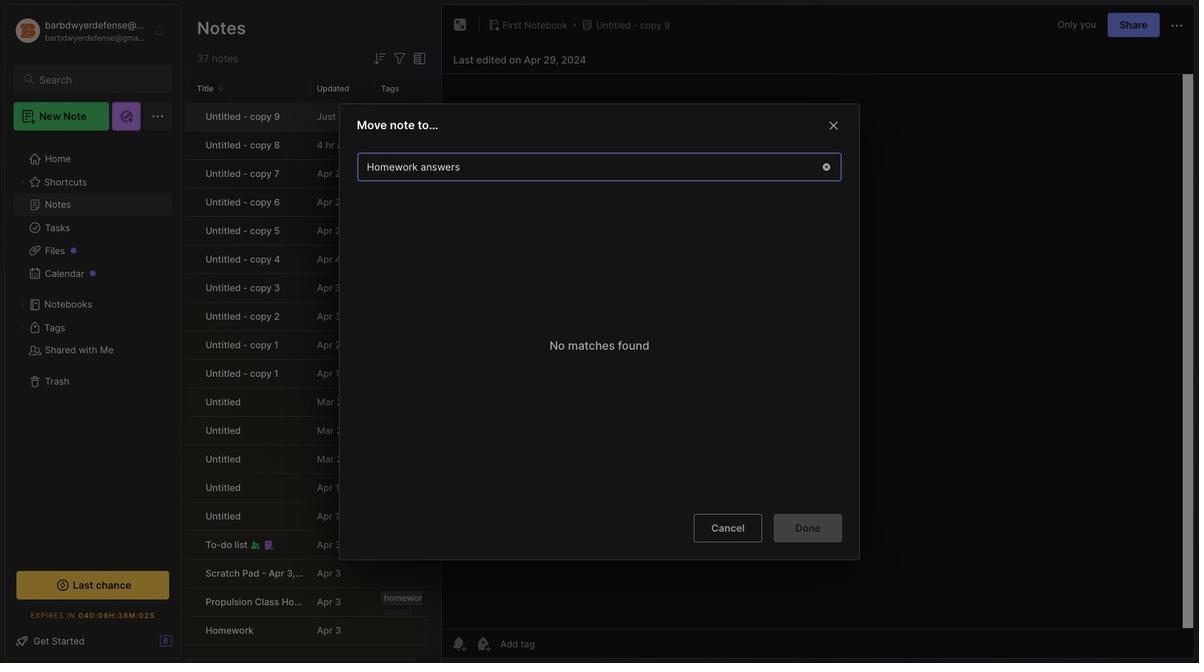 Task type: vqa. For each thing, say whether or not it's contained in the screenshot.
'Expand Tags' Icon
yes



Task type: describe. For each thing, give the bounding box(es) containing it.
note window element
[[441, 4, 1195, 659]]

expand notebooks image
[[19, 300, 27, 309]]

close image
[[825, 116, 842, 134]]

add tag image
[[475, 635, 492, 652]]

expand tags image
[[19, 323, 27, 332]]

Find a location field
[[350, 145, 849, 502]]

Search text field
[[39, 73, 159, 86]]



Task type: locate. For each thing, give the bounding box(es) containing it.
row group
[[186, 103, 440, 663]]

none search field inside the main element
[[39, 71, 159, 88]]

cell
[[381, 532, 423, 560]]

add a reminder image
[[450, 635, 468, 652]]

tree
[[5, 139, 181, 555]]

Note Editor text field
[[442, 74, 1194, 629]]

Find a location… text field
[[358, 155, 812, 178]]

main element
[[0, 0, 186, 663]]

tree inside the main element
[[5, 139, 181, 555]]

None search field
[[39, 71, 159, 88]]

expand note image
[[452, 16, 469, 34]]



